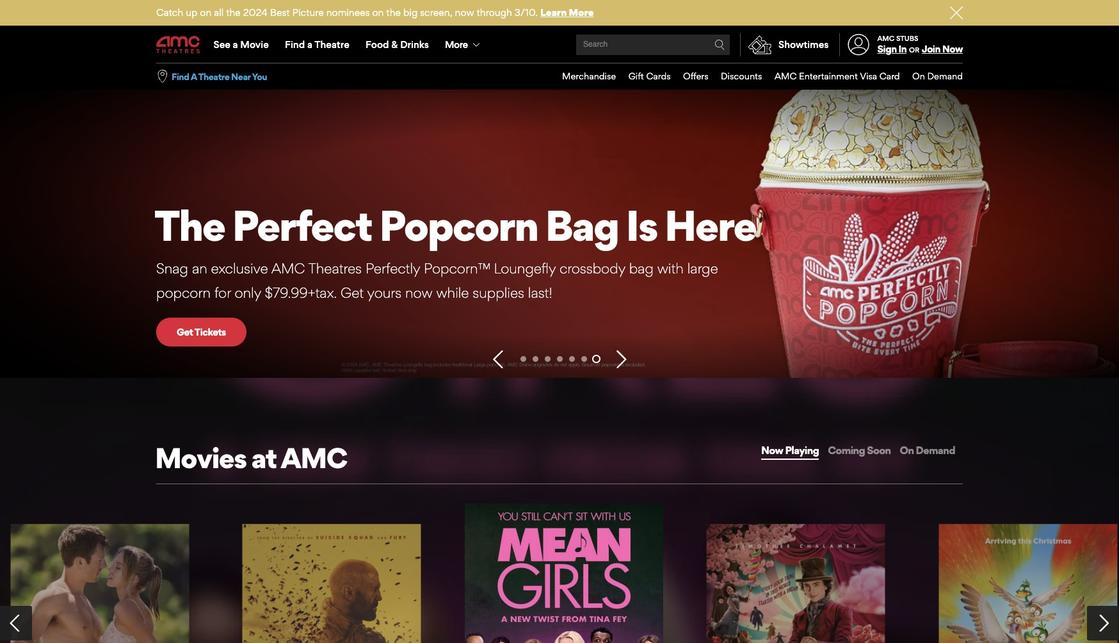 Task type: describe. For each thing, give the bounding box(es) containing it.
find a theatre link
[[277, 27, 358, 63]]

1 on from the left
[[200, 6, 212, 19]]

you
[[252, 71, 267, 82]]

1 the from the left
[[226, 6, 241, 19]]

more button
[[437, 27, 491, 63]]

showtimes
[[779, 38, 829, 51]]

a for theatre
[[307, 38, 313, 51]]

at
[[251, 440, 277, 475]]

near
[[231, 71, 251, 82]]

join now button
[[922, 43, 963, 55]]

see a movie link
[[206, 27, 277, 63]]

get inside snag an exclusive amc theatres perfectly popcorn™ loungefly crossbody bag with large popcorn for only $79.99+tax. get yours now while supplies last!
[[341, 284, 364, 301]]

big
[[403, 6, 418, 19]]

movie poster for anyone but you image
[[11, 524, 189, 643]]

amc entertainment visa card link
[[762, 63, 900, 90]]

$79.99+tax.
[[265, 284, 337, 301]]

submit search icon image
[[715, 40, 725, 50]]

nominees
[[326, 6, 370, 19]]

sign
[[878, 43, 897, 55]]

showtimes image
[[741, 33, 779, 56]]

find a theatre near you
[[172, 71, 267, 82]]

2024
[[243, 6, 268, 19]]

movie poster for migration image
[[939, 524, 1118, 643]]

large
[[688, 260, 718, 277]]

theatre for a
[[198, 71, 229, 82]]

on demand for on demand link
[[913, 71, 963, 81]]

cards
[[646, 71, 671, 81]]

all
[[214, 6, 224, 19]]

card
[[880, 71, 900, 81]]

get tickets
[[177, 326, 226, 338]]

supplies
[[473, 284, 525, 301]]

movie poster for the beekeeper image
[[243, 524, 421, 643]]

offers
[[683, 71, 709, 81]]

gift cards link
[[616, 63, 671, 90]]

or
[[909, 46, 920, 55]]

coming soon
[[828, 444, 891, 457]]

movie
[[240, 38, 269, 51]]

search the AMC website text field
[[582, 40, 715, 50]]

find for find a theatre near you
[[172, 71, 189, 82]]

find a theatre near you button
[[172, 70, 267, 83]]

food & drinks link
[[358, 27, 437, 63]]

showtimes link
[[740, 33, 829, 56]]

amc entertainment visa card
[[775, 71, 900, 81]]

merchandise
[[562, 71, 616, 81]]

see a movie
[[214, 38, 269, 51]]

drinks
[[400, 38, 429, 51]]

now inside amc stubs sign in or join now
[[943, 43, 963, 55]]

gift cards
[[629, 71, 671, 81]]

movie poster for wonka image
[[707, 524, 886, 643]]

merchandise link
[[550, 63, 616, 90]]

now playing
[[761, 444, 819, 457]]

now inside now playing button
[[761, 444, 784, 457]]

stubs
[[897, 34, 919, 43]]

demand for on demand link
[[928, 71, 963, 81]]

last!
[[528, 284, 552, 301]]

movies at amc
[[155, 440, 347, 475]]

discounts link
[[709, 63, 762, 90]]

only
[[235, 284, 261, 301]]

snag
[[156, 260, 188, 277]]

amc theatres perfectly popcorn™ loungefly crossbody bag image
[[0, 90, 1120, 378]]

with
[[658, 260, 684, 277]]

tickets
[[195, 326, 226, 338]]

&
[[391, 38, 398, 51]]

popcorn™
[[424, 260, 490, 277]]

more inside button
[[445, 38, 468, 51]]

loungefly
[[494, 260, 556, 277]]

catch
[[156, 6, 183, 19]]

amc inside amc stubs sign in or join now
[[878, 34, 895, 43]]

exclusive
[[211, 260, 268, 277]]

find for find a theatre
[[285, 38, 305, 51]]

perfectly
[[366, 260, 420, 277]]

through
[[477, 6, 512, 19]]

0 vertical spatial more
[[569, 6, 594, 19]]

on for on demand button
[[900, 444, 914, 457]]



Task type: vqa. For each thing, say whether or not it's contained in the screenshot.
left cady
no



Task type: locate. For each thing, give the bounding box(es) containing it.
learn
[[541, 6, 567, 19]]

visa
[[860, 71, 878, 81]]

on demand link
[[900, 63, 963, 90]]

now
[[455, 6, 474, 19], [405, 284, 433, 301]]

on down or at the top
[[913, 71, 925, 81]]

2 on from the left
[[372, 6, 384, 19]]

1 horizontal spatial now
[[943, 43, 963, 55]]

1 vertical spatial on
[[900, 444, 914, 457]]

dialog
[[0, 0, 1120, 643]]

snag an exclusive amc theatres perfectly popcorn™ loungefly crossbody bag with large popcorn for only $79.99+tax. get yours now while supplies last!
[[156, 260, 718, 301]]

up
[[186, 6, 198, 19]]

theatres
[[308, 260, 362, 277]]

on demand
[[913, 71, 963, 81], [900, 444, 956, 457]]

offers link
[[671, 63, 709, 90]]

theatre right a
[[198, 71, 229, 82]]

food
[[366, 38, 389, 51]]

0 vertical spatial menu
[[156, 27, 963, 63]]

0 vertical spatial now
[[943, 43, 963, 55]]

0 horizontal spatial theatre
[[198, 71, 229, 82]]

now left playing
[[761, 444, 784, 457]]

get left the 'tickets' at the bottom left of the page
[[177, 326, 193, 338]]

a inside "link"
[[307, 38, 313, 51]]

on inside button
[[900, 444, 914, 457]]

demand right soon
[[916, 444, 956, 457]]

amc up $79.99+tax.
[[272, 260, 305, 277]]

the left big
[[386, 6, 401, 19]]

on demand down the join now button
[[913, 71, 963, 81]]

yours
[[367, 284, 402, 301]]

1 horizontal spatial a
[[307, 38, 313, 51]]

demand for on demand button
[[916, 444, 956, 457]]

menu down showtimes image
[[550, 63, 963, 90]]

demand inside button
[[916, 444, 956, 457]]

find
[[285, 38, 305, 51], [172, 71, 189, 82]]

1 vertical spatial demand
[[916, 444, 956, 457]]

playing
[[786, 444, 819, 457]]

find inside find a theatre "link"
[[285, 38, 305, 51]]

entertainment
[[799, 71, 858, 81]]

find left a
[[172, 71, 189, 82]]

0 vertical spatial demand
[[928, 71, 963, 81]]

1 vertical spatial theatre
[[198, 71, 229, 82]]

theatre down nominees
[[315, 38, 350, 51]]

screen,
[[420, 6, 453, 19]]

join
[[922, 43, 941, 55]]

now right screen,
[[455, 6, 474, 19]]

1 horizontal spatial on
[[372, 6, 384, 19]]

coming soon button
[[827, 442, 893, 459]]

a
[[191, 71, 197, 82]]

1 vertical spatial now
[[761, 444, 784, 457]]

on left all
[[200, 6, 212, 19]]

theatre inside button
[[198, 71, 229, 82]]

popcorn
[[156, 284, 211, 301]]

0 horizontal spatial find
[[172, 71, 189, 82]]

amc inside snag an exclusive amc theatres perfectly popcorn™ loungefly crossbody bag with large popcorn for only $79.99+tax. get yours now while supplies last!
[[272, 260, 305, 277]]

on demand inside button
[[900, 444, 956, 457]]

on demand right soon
[[900, 444, 956, 457]]

now inside snag an exclusive amc theatres perfectly popcorn™ loungefly crossbody bag with large popcorn for only $79.99+tax. get yours now while supplies last!
[[405, 284, 433, 301]]

on demand for on demand button
[[900, 444, 956, 457]]

0 horizontal spatial more
[[445, 38, 468, 51]]

theatre
[[315, 38, 350, 51], [198, 71, 229, 82]]

close this dialog image
[[1097, 618, 1110, 631]]

0 horizontal spatial on
[[200, 6, 212, 19]]

1 vertical spatial find
[[172, 71, 189, 82]]

now right join
[[943, 43, 963, 55]]

1 horizontal spatial now
[[455, 6, 474, 19]]

2 a from the left
[[307, 38, 313, 51]]

0 horizontal spatial the
[[226, 6, 241, 19]]

user profile image
[[841, 34, 877, 55]]

demand
[[928, 71, 963, 81], [916, 444, 956, 457]]

now left while at the left top
[[405, 284, 433, 301]]

a inside "link"
[[233, 38, 238, 51]]

get inside get tickets link
[[177, 326, 193, 338]]

now playing button
[[760, 442, 821, 459]]

theatre inside "link"
[[315, 38, 350, 51]]

on
[[200, 6, 212, 19], [372, 6, 384, 19]]

get tickets link
[[156, 318, 246, 346]]

amc down showtimes 'link' on the right top of page
[[775, 71, 797, 81]]

0 horizontal spatial now
[[405, 284, 433, 301]]

sign in or join amc stubs element
[[839, 27, 963, 63]]

1 vertical spatial now
[[405, 284, 433, 301]]

discounts
[[721, 71, 762, 81]]

menu down learn at the top
[[156, 27, 963, 63]]

find a theatre
[[285, 38, 350, 51]]

amc right at
[[281, 440, 347, 475]]

0 vertical spatial find
[[285, 38, 305, 51]]

0 vertical spatial now
[[455, 6, 474, 19]]

learn more link
[[541, 6, 594, 19]]

for
[[214, 284, 231, 301]]

3/10.
[[515, 6, 538, 19]]

movies
[[155, 440, 246, 475]]

1 horizontal spatial theatre
[[315, 38, 350, 51]]

0 vertical spatial theatre
[[315, 38, 350, 51]]

1 a from the left
[[233, 38, 238, 51]]

gift
[[629, 71, 644, 81]]

more
[[569, 6, 594, 19], [445, 38, 468, 51]]

amc
[[878, 34, 895, 43], [775, 71, 797, 81], [272, 260, 305, 277], [281, 440, 347, 475]]

sign in button
[[878, 43, 907, 55]]

1 vertical spatial more
[[445, 38, 468, 51]]

coming
[[828, 444, 865, 457]]

bag
[[629, 260, 654, 277]]

while
[[436, 284, 469, 301]]

a for movie
[[233, 38, 238, 51]]

0 horizontal spatial now
[[761, 444, 784, 457]]

theatre for a
[[315, 38, 350, 51]]

soon
[[867, 444, 891, 457]]

2 the from the left
[[386, 6, 401, 19]]

more down screen,
[[445, 38, 468, 51]]

catch up on all the 2024 best picture nominees on the big screen, now through 3/10. learn more
[[156, 6, 594, 19]]

on right soon
[[900, 444, 914, 457]]

best
[[270, 6, 290, 19]]

1 vertical spatial menu
[[550, 63, 963, 90]]

amc up sign
[[878, 34, 895, 43]]

on
[[913, 71, 925, 81], [900, 444, 914, 457]]

more right learn at the top
[[569, 6, 594, 19]]

menu
[[156, 27, 963, 63], [550, 63, 963, 90]]

on demand button
[[899, 442, 957, 459]]

get
[[341, 284, 364, 301], [177, 326, 193, 338]]

demand down the join now button
[[928, 71, 963, 81]]

get down theatres
[[341, 284, 364, 301]]

0 horizontal spatial get
[[177, 326, 193, 338]]

1 horizontal spatial get
[[341, 284, 364, 301]]

1 horizontal spatial the
[[386, 6, 401, 19]]

1 horizontal spatial find
[[285, 38, 305, 51]]

the right all
[[226, 6, 241, 19]]

food & drinks
[[366, 38, 429, 51]]

0 vertical spatial on demand
[[913, 71, 963, 81]]

a right see
[[233, 38, 238, 51]]

on right nominees
[[372, 6, 384, 19]]

menu containing merchandise
[[550, 63, 963, 90]]

now
[[943, 43, 963, 55], [761, 444, 784, 457]]

1 vertical spatial on demand
[[900, 444, 956, 457]]

on for on demand link
[[913, 71, 925, 81]]

in
[[899, 43, 907, 55]]

a down the 'picture'
[[307, 38, 313, 51]]

amc stubs sign in or join now
[[878, 34, 963, 55]]

find inside find a theatre near you button
[[172, 71, 189, 82]]

crossbody
[[560, 260, 626, 277]]

0 vertical spatial on
[[913, 71, 925, 81]]

menu containing more
[[156, 27, 963, 63]]

on demand inside menu
[[913, 71, 963, 81]]

picture
[[292, 6, 324, 19]]

0 horizontal spatial a
[[233, 38, 238, 51]]

amc logo image
[[156, 36, 201, 54], [156, 36, 201, 54]]

movie poster for mean girls image
[[465, 503, 663, 643]]

an
[[192, 260, 207, 277]]

1 vertical spatial get
[[177, 326, 193, 338]]

find down the 'picture'
[[285, 38, 305, 51]]

the
[[226, 6, 241, 19], [386, 6, 401, 19]]

see
[[214, 38, 231, 51]]

1 horizontal spatial more
[[569, 6, 594, 19]]

0 vertical spatial get
[[341, 284, 364, 301]]



